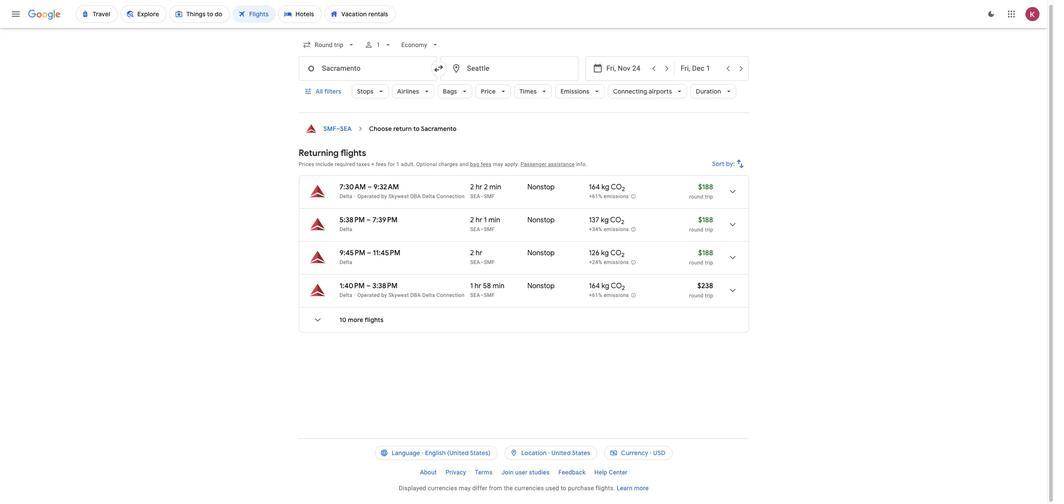 Task type: vqa. For each thing, say whether or not it's contained in the screenshot.
text box
yes



Task type: locate. For each thing, give the bounding box(es) containing it.
hr inside the 2 hr 1 min sea – smf
[[476, 216, 483, 225]]

2 operated by skywest dba delta connection from the top
[[358, 293, 465, 299]]

center
[[609, 469, 628, 476]]

to inside "returning flights" main content
[[414, 125, 420, 133]]

0 horizontal spatial to
[[414, 125, 420, 133]]

currencies down join user studies
[[515, 485, 544, 492]]

connecting airports button
[[608, 81, 687, 102]]

2 164 kg co 2 from the top
[[589, 282, 625, 292]]

1 connection from the top
[[437, 194, 465, 200]]

co inside 126 kg co 2
[[611, 249, 622, 258]]

nonstop for 1 hr 58 min
[[528, 282, 555, 291]]

round inside $238 round trip
[[690, 293, 704, 299]]

– down 58
[[481, 293, 484, 299]]

0 horizontal spatial currencies
[[428, 485, 458, 492]]

1 164 kg co 2 from the top
[[589, 183, 625, 193]]

+61% emissions down +24% emissions at the bottom right of page
[[589, 293, 629, 299]]

trip for 2 hr 1 min
[[705, 227, 714, 233]]

join
[[502, 469, 514, 476]]

2 inside 2 hr sea – smf
[[471, 249, 474, 258]]

4 emissions from the top
[[604, 293, 629, 299]]

$188 down sort
[[699, 183, 714, 192]]

filters
[[324, 88, 341, 95]]

kg inside 137 kg co 2
[[601, 216, 609, 225]]

kg up 137 kg co 2
[[602, 183, 610, 192]]

2 188 us dollars text field from the top
[[699, 216, 714, 225]]

bag fees button
[[470, 161, 492, 168]]

leaves seattle-tacoma international airport at 7:30 am on friday, december 1 and arrives at sacramento international airport at 9:32 am on friday, december 1. element
[[340, 183, 399, 192]]

times
[[520, 88, 537, 95]]

1 +61% from the top
[[589, 194, 603, 200]]

– down total duration 2 hr 2 min. element at the top
[[481, 194, 484, 200]]

sea inside the 2 hr 1 min sea – smf
[[471, 227, 481, 233]]

+34%
[[589, 227, 603, 233]]

trip down $188 text field
[[705, 260, 714, 266]]

– inside 1 hr 58 min sea – smf
[[481, 293, 484, 299]]

2 $188 from the top
[[699, 216, 714, 225]]

sea down total duration 2 hr. element
[[471, 260, 481, 266]]

164 kg co 2 up 137 kg co 2
[[589, 183, 625, 193]]

1 by from the top
[[382, 194, 387, 200]]

co down +24% emissions at the bottom right of page
[[611, 282, 622, 291]]

$188 round trip for 126
[[690, 249, 714, 266]]

round left flight details. leaves seattle-tacoma international airport at 7:30 am on friday, december 1 and arrives at sacramento international airport at 9:32 am on friday, december 1. icon
[[690, 194, 704, 200]]

188 US dollars text field
[[699, 183, 714, 192], [699, 216, 714, 225]]

1  image from the top
[[354, 194, 356, 200]]

kg inside 126 kg co 2
[[602, 249, 609, 258]]

2 connection from the top
[[437, 293, 465, 299]]

2 emissions from the top
[[604, 227, 629, 233]]

2 dba from the top
[[411, 293, 421, 299]]

7:30 am
[[340, 183, 366, 192]]

more right the learn
[[635, 485, 649, 492]]

sea up the returning flights
[[340, 125, 352, 133]]

– inside 2 hr sea – smf
[[481, 260, 484, 266]]

more
[[348, 316, 364, 324], [635, 485, 649, 492]]

operated by skywest dba delta connection down arrival time: 3:38 pm. text box
[[358, 293, 465, 299]]

1 horizontal spatial may
[[493, 161, 504, 168]]

164
[[589, 183, 600, 192], [589, 282, 600, 291]]

– down total duration 2 hr. element
[[481, 260, 484, 266]]

user
[[516, 469, 528, 476]]

operated down leaves seattle-tacoma international airport at 7:30 am on friday, december 1 and arrives at sacramento international airport at 9:32 am on friday, december 1. element
[[358, 194, 380, 200]]

$188 left flight details. leaves seattle-tacoma international airport at 5:38 pm on friday, december 1 and arrives at sacramento international airport at 7:39 pm on friday, december 1. icon
[[699, 216, 714, 225]]

2 round from the top
[[690, 227, 704, 233]]

$238
[[698, 282, 714, 291]]

1 horizontal spatial more
[[635, 485, 649, 492]]

round up $188 text field
[[690, 227, 704, 233]]

smf for 3:38 pm
[[484, 293, 495, 299]]

1 vertical spatial  image
[[354, 293, 356, 299]]

164 kg co 2 down +24% emissions at the bottom right of page
[[589, 282, 625, 292]]

1 $188 round trip from the top
[[690, 183, 714, 200]]

round down 238 us dollars 'text box'
[[690, 293, 704, 299]]

0 vertical spatial min
[[490, 183, 502, 192]]

3 nonstop flight. element from the top
[[528, 249, 555, 259]]

nonstop
[[528, 183, 555, 192], [528, 216, 555, 225], [528, 249, 555, 258], [528, 282, 555, 291]]

– left 9:32 am
[[368, 183, 372, 192]]

137
[[589, 216, 600, 225]]

1 164 from the top
[[589, 183, 600, 192]]

bags
[[443, 88, 457, 95]]

1 button
[[361, 34, 396, 55]]

2 nonstop from the top
[[528, 216, 555, 225]]

fees right bag
[[481, 161, 492, 168]]

co up +24% emissions at the bottom right of page
[[611, 249, 622, 258]]

connection left 1 hr 58 min sea – smf
[[437, 293, 465, 299]]

help
[[595, 469, 608, 476]]

sea inside 1 hr 58 min sea – smf
[[471, 293, 481, 299]]

fees
[[376, 161, 387, 168], [481, 161, 492, 168]]

– left 7:39 pm text box
[[367, 216, 371, 225]]

1 vertical spatial 164
[[589, 282, 600, 291]]

2 hr sea – smf
[[471, 249, 495, 266]]

smf down total duration 2 hr 1 min. element
[[484, 227, 495, 233]]

currencies
[[428, 485, 458, 492], [515, 485, 544, 492]]

duration
[[696, 88, 722, 95]]

trip
[[705, 194, 714, 200], [705, 227, 714, 233], [705, 260, 714, 266], [705, 293, 714, 299]]

round
[[690, 194, 704, 200], [690, 227, 704, 233], [690, 260, 704, 266], [690, 293, 704, 299]]

– right 9:45 pm
[[367, 249, 372, 258]]

trip for 2 hr 2 min
[[705, 194, 714, 200]]

flights right 10
[[365, 316, 384, 324]]

1 round from the top
[[690, 194, 704, 200]]

kg up +24% emissions at the bottom right of page
[[602, 249, 609, 258]]

smf down total duration 2 hr 2 min. element at the top
[[484, 194, 495, 200]]

4 round from the top
[[690, 293, 704, 299]]

nonstop for 2 hr 1 min
[[528, 216, 555, 225]]

1 operated from the top
[[358, 194, 380, 200]]

– down total duration 2 hr 1 min. element
[[481, 227, 484, 233]]

2 vertical spatial $188
[[699, 249, 714, 258]]

studies
[[529, 469, 550, 476]]

airlines
[[397, 88, 419, 95]]

3 $188 round trip from the top
[[690, 249, 714, 266]]

may left differ
[[459, 485, 471, 492]]

2 operated from the top
[[358, 293, 380, 299]]

by
[[382, 194, 387, 200], [382, 293, 387, 299]]

prices include required taxes + fees for 1 adult. optional charges and bag fees may apply. passenger assistance
[[299, 161, 575, 168]]

+61% up 137
[[589, 194, 603, 200]]

2 down 2 hr 2 min sea – smf
[[471, 216, 474, 225]]

kg up +34% emissions
[[601, 216, 609, 225]]

flights
[[341, 148, 366, 159], [365, 316, 384, 324]]

swap origin and destination. image
[[433, 63, 444, 74]]

5:38 pm – 7:39 pm delta
[[340, 216, 398, 233]]

connection
[[437, 194, 465, 200], [437, 293, 465, 299]]

1 vertical spatial 164 kg co 2
[[589, 282, 625, 292]]

hr for sea
[[476, 249, 483, 258]]

kg down +24% emissions at the bottom right of page
[[602, 282, 610, 291]]

2 $188 round trip from the top
[[690, 216, 714, 233]]

+24%
[[589, 260, 603, 266]]

hr for 58
[[475, 282, 482, 291]]

4 nonstop from the top
[[528, 282, 555, 291]]

0 vertical spatial dba
[[411, 194, 421, 200]]

0 horizontal spatial fees
[[376, 161, 387, 168]]

1 vertical spatial $188 round trip
[[690, 216, 714, 233]]

0 vertical spatial $188
[[699, 183, 714, 192]]

Return text field
[[681, 57, 722, 80]]

1 trip from the top
[[705, 194, 714, 200]]

emissions for 2 hr
[[604, 260, 629, 266]]

nonstop for 2 hr 2 min
[[528, 183, 555, 192]]

4 trip from the top
[[705, 293, 714, 299]]

to right the used
[[561, 485, 567, 492]]

164 kg co 2 for $238
[[589, 282, 625, 292]]

hr down the 2 hr 1 min sea – smf on the left of the page
[[476, 249, 483, 258]]

 image down 1:40 pm
[[354, 293, 356, 299]]

co
[[611, 183, 622, 192], [611, 216, 622, 225], [611, 249, 622, 258], [611, 282, 622, 291]]

emissions down 126 kg co 2
[[604, 260, 629, 266]]

nonstop flight. element for 2 hr 1 min
[[528, 216, 555, 226]]

0 vertical spatial more
[[348, 316, 364, 324]]

states
[[572, 450, 591, 457]]

trip up $188 text field
[[705, 227, 714, 233]]

more inside "returning flights" main content
[[348, 316, 364, 324]]

emissions for 2 hr 1 min
[[604, 227, 629, 233]]

2 trip from the top
[[705, 227, 714, 233]]

min down bag fees button
[[490, 183, 502, 192]]

0 vertical spatial by
[[382, 194, 387, 200]]

4 nonstop flight. element from the top
[[528, 282, 555, 292]]

10 more flights image
[[307, 310, 328, 331]]

None search field
[[299, 34, 749, 113]]

delta
[[340, 194, 353, 200], [423, 194, 435, 200], [340, 227, 353, 233], [340, 260, 353, 266], [340, 293, 353, 299], [423, 293, 435, 299]]

– up the returning flights
[[336, 125, 340, 133]]

 image for 1:40 pm
[[354, 293, 356, 299]]

3 $188 from the top
[[699, 249, 714, 258]]

– inside the 2 hr 1 min sea – smf
[[481, 227, 484, 233]]

nonstop for 2 hr
[[528, 249, 555, 258]]

hr down bag fees button
[[476, 183, 483, 192]]

sea down total duration 2 hr 2 min. element at the top
[[471, 194, 481, 200]]

188 us dollars text field left flight details. leaves seattle-tacoma international airport at 5:38 pm on friday, december 1 and arrives at sacramento international airport at 7:39 pm on friday, december 1. icon
[[699, 216, 714, 225]]

round for 2 hr
[[690, 260, 704, 266]]

3 round from the top
[[690, 260, 704, 266]]

operated down leaves seattle-tacoma international airport at 1:40 pm on friday, december 1 and arrives at sacramento international airport at 3:38 pm on friday, december 1. element
[[358, 293, 380, 299]]

smf inside 1 hr 58 min sea – smf
[[484, 293, 495, 299]]

flights up required
[[341, 148, 366, 159]]

trip inside $238 round trip
[[705, 293, 714, 299]]

returning
[[299, 148, 339, 159]]

2 vertical spatial min
[[493, 282, 505, 291]]

11:45 pm
[[373, 249, 401, 258]]

currencies down 'privacy' link
[[428, 485, 458, 492]]

smf inside the 2 hr 1 min sea – smf
[[484, 227, 495, 233]]

trip down 238 us dollars 'text box'
[[705, 293, 714, 299]]

about link
[[416, 466, 442, 480]]

0 vertical spatial skywest
[[389, 194, 409, 200]]

0 vertical spatial $188 round trip
[[690, 183, 714, 200]]

all filters
[[316, 88, 341, 95]]

164 for 2 hr 2 min
[[589, 183, 600, 192]]

fees right the +
[[376, 161, 387, 168]]

bag
[[470, 161, 480, 168]]

2 +61% emissions from the top
[[589, 293, 629, 299]]

nonstop flight. element
[[528, 183, 555, 193], [528, 216, 555, 226], [528, 249, 555, 259], [528, 282, 555, 292]]

hr inside 1 hr 58 min sea – smf
[[475, 282, 482, 291]]

1 vertical spatial $188
[[699, 216, 714, 225]]

1
[[377, 41, 380, 48], [397, 161, 400, 168], [484, 216, 487, 225], [471, 282, 473, 291]]

may left apply.
[[493, 161, 504, 168]]

1 horizontal spatial currencies
[[515, 485, 544, 492]]

1 vertical spatial 188 us dollars text field
[[699, 216, 714, 225]]

skywest down arrival time: 3:38 pm. text box
[[389, 293, 409, 299]]

+61% emissions up 137 kg co 2
[[589, 194, 629, 200]]

1 vertical spatial may
[[459, 485, 471, 492]]

 image
[[354, 194, 356, 200], [354, 293, 356, 299]]

1 vertical spatial skywest
[[389, 293, 409, 299]]

price button
[[476, 81, 511, 102]]

9:45 pm – 11:45 pm delta
[[340, 249, 401, 266]]

0 vertical spatial +61%
[[589, 194, 603, 200]]

sort
[[712, 160, 725, 168]]

+61% down +24%
[[589, 293, 603, 299]]

164 up 137
[[589, 183, 600, 192]]

trip left flight details. leaves seattle-tacoma international airport at 7:30 am on friday, december 1 and arrives at sacramento international airport at 9:32 am on friday, december 1. icon
[[705, 194, 714, 200]]

apply.
[[505, 161, 519, 168]]

leaves seattle-tacoma international airport at 9:45 pm on friday, december 1 and arrives at sacramento international airport at 11:45 pm on friday, december 1. element
[[340, 249, 401, 258]]

sea for 9:32 am
[[471, 194, 481, 200]]

hr down 2 hr 2 min sea – smf
[[476, 216, 483, 225]]

smf inside 2 hr 2 min sea – smf
[[484, 194, 495, 200]]

emissions down +24% emissions at the bottom right of page
[[604, 293, 629, 299]]

feedback
[[559, 469, 586, 476]]

2 164 from the top
[[589, 282, 600, 291]]

188 us dollars text field down sort
[[699, 183, 714, 192]]

$188 round trip left flight details. leaves seattle-tacoma international airport at 7:30 am on friday, december 1 and arrives at sacramento international airport at 9:32 am on friday, december 1. icon
[[690, 183, 714, 200]]

sea down total duration 2 hr 1 min. element
[[471, 227, 481, 233]]

2 up +34% emissions
[[622, 219, 625, 226]]

0 vertical spatial connection
[[437, 194, 465, 200]]

airports
[[649, 88, 673, 95]]

0 horizontal spatial more
[[348, 316, 364, 324]]

1 horizontal spatial to
[[561, 485, 567, 492]]

emissions up 137 kg co 2
[[604, 194, 629, 200]]

operated by skywest dba delta connection
[[358, 194, 465, 200], [358, 293, 465, 299]]

differ
[[473, 485, 488, 492]]

privacy
[[446, 469, 466, 476]]

+61% emissions for $188
[[589, 194, 629, 200]]

airlines button
[[392, 81, 434, 102]]

emissions down 137 kg co 2
[[604, 227, 629, 233]]

2 by from the top
[[382, 293, 387, 299]]

connection down the charges
[[437, 194, 465, 200]]

by:
[[726, 160, 735, 168]]

smf inside 2 hr sea – smf
[[484, 260, 495, 266]]

0 vertical spatial operated by skywest dba delta connection
[[358, 194, 465, 200]]

3:38 pm
[[373, 282, 398, 291]]

delta inside 5:38 pm – 7:39 pm delta
[[340, 227, 353, 233]]

total duration 2 hr. element
[[471, 249, 528, 259]]

min inside the 2 hr 1 min sea – smf
[[489, 216, 501, 225]]

co for 2 hr
[[611, 249, 622, 258]]

2 +61% from the top
[[589, 293, 603, 299]]

smf down total duration 2 hr. element
[[484, 260, 495, 266]]

1 vertical spatial operated by skywest dba delta connection
[[358, 293, 465, 299]]

 image down 7:30 am
[[354, 194, 356, 200]]

2 down the 2 hr 1 min sea – smf on the left of the page
[[471, 249, 474, 258]]

displayed
[[399, 485, 426, 492]]

$188 round trip up $188 text field
[[690, 216, 714, 233]]

0 vertical spatial 164
[[589, 183, 600, 192]]

2 nonstop flight. element from the top
[[528, 216, 555, 226]]

by down arrival time: 3:38 pm. text box
[[382, 293, 387, 299]]

1 operated by skywest dba delta connection from the top
[[358, 194, 465, 200]]

None text field
[[299, 56, 437, 81], [441, 56, 579, 81], [299, 56, 437, 81], [441, 56, 579, 81]]

238 US dollars text field
[[698, 282, 714, 291]]

+34% emissions
[[589, 227, 629, 233]]

1 vertical spatial +61%
[[589, 293, 603, 299]]

kg for 2 hr 1 min
[[601, 216, 609, 225]]

2 skywest from the top
[[389, 293, 409, 299]]

skywest
[[389, 194, 409, 200], [389, 293, 409, 299]]

1 nonstop from the top
[[528, 183, 555, 192]]

2 inside the 2 hr 1 min sea – smf
[[471, 216, 474, 225]]

co up +34% emissions
[[611, 216, 622, 225]]

nonstop flight. element for 2 hr 2 min
[[528, 183, 555, 193]]

0 vertical spatial  image
[[354, 194, 356, 200]]

1 emissions from the top
[[604, 194, 629, 200]]

$188 left flight details. leaves seattle-tacoma international airport at 9:45 pm on friday, december 1 and arrives at sacramento international airport at 11:45 pm on friday, december 1. 'image'
[[699, 249, 714, 258]]

more right 10
[[348, 316, 364, 324]]

1 skywest from the top
[[389, 194, 409, 200]]

1 dba from the top
[[411, 194, 421, 200]]

min right 58
[[493, 282, 505, 291]]

1 vertical spatial dba
[[411, 293, 421, 299]]

$188 round trip up $238
[[690, 249, 714, 266]]

Departure text field
[[607, 57, 647, 80]]

0 vertical spatial 164 kg co 2
[[589, 183, 625, 193]]

by down arrival time: 9:32 am. text field
[[382, 194, 387, 200]]

co inside 137 kg co 2
[[611, 216, 622, 225]]

3 emissions from the top
[[604, 260, 629, 266]]

0 vertical spatial +61% emissions
[[589, 194, 629, 200]]

flight details. leaves seattle-tacoma international airport at 5:38 pm on friday, december 1 and arrives at sacramento international airport at 7:39 pm on friday, december 1. image
[[722, 214, 744, 235]]

sea for 3:38 pm
[[471, 293, 481, 299]]

0 vertical spatial may
[[493, 161, 504, 168]]

3 trip from the top
[[705, 260, 714, 266]]

hr inside 2 hr 2 min sea – smf
[[476, 183, 483, 192]]

1 vertical spatial connection
[[437, 293, 465, 299]]

hr for 2
[[476, 183, 483, 192]]

Departure time: 5:38 PM. text field
[[340, 216, 365, 225]]

sea down "total duration 1 hr 58 min." element
[[471, 293, 481, 299]]

stops button
[[352, 81, 389, 102]]

1 vertical spatial operated
[[358, 293, 380, 299]]

1 horizontal spatial fees
[[481, 161, 492, 168]]

$188
[[699, 183, 714, 192], [699, 216, 714, 225], [699, 249, 714, 258]]

sea inside 2 hr sea – smf
[[471, 260, 481, 266]]

1 vertical spatial by
[[382, 293, 387, 299]]

$188 round trip for 137
[[690, 216, 714, 233]]

Departure time: 1:40 PM. text field
[[340, 282, 365, 291]]

0 vertical spatial to
[[414, 125, 420, 133]]

164 kg co 2
[[589, 183, 625, 193], [589, 282, 625, 292]]

sea
[[340, 125, 352, 133], [471, 194, 481, 200], [471, 227, 481, 233], [471, 260, 481, 266], [471, 293, 481, 299]]

total duration 2 hr 1 min. element
[[471, 216, 528, 226]]

hr inside 2 hr sea – smf
[[476, 249, 483, 258]]

3 nonstop from the top
[[528, 249, 555, 258]]

sea inside 2 hr 2 min sea – smf
[[471, 194, 481, 200]]

sea for 7:39 pm
[[471, 227, 481, 233]]

min down 2 hr 2 min sea – smf
[[489, 216, 501, 225]]

None field
[[299, 37, 359, 53], [398, 37, 443, 53], [299, 37, 359, 53], [398, 37, 443, 53]]

may inside "returning flights" main content
[[493, 161, 504, 168]]

leaves seattle-tacoma international airport at 5:38 pm on friday, december 1 and arrives at sacramento international airport at 7:39 pm on friday, december 1. element
[[340, 216, 398, 225]]

sort by:
[[712, 160, 735, 168]]

1 vertical spatial min
[[489, 216, 501, 225]]

0 vertical spatial 188 us dollars text field
[[699, 183, 714, 192]]

2  image from the top
[[354, 293, 356, 299]]

– inside 9:45 pm – 11:45 pm delta
[[367, 249, 372, 258]]

1 188 us dollars text field from the top
[[699, 183, 714, 192]]

min inside 1 hr 58 min sea – smf
[[493, 282, 505, 291]]

kg
[[602, 183, 610, 192], [601, 216, 609, 225], [602, 249, 609, 258], [602, 282, 610, 291]]

help center link
[[590, 466, 632, 480]]

round for 1 hr 58 min
[[690, 293, 704, 299]]

164 down +24%
[[589, 282, 600, 291]]

co up 137 kg co 2
[[611, 183, 622, 192]]

round down $188 text field
[[690, 260, 704, 266]]

skywest down arrival time: 9:32 am. text field
[[389, 194, 409, 200]]

nonstop flight. element for 2 hr
[[528, 249, 555, 259]]

0 vertical spatial flights
[[341, 148, 366, 159]]

emissions
[[561, 88, 590, 95]]

change appearance image
[[981, 4, 1002, 25]]

1 $188 from the top
[[699, 183, 714, 192]]

10
[[340, 316, 347, 324]]

may
[[493, 161, 504, 168], [459, 485, 471, 492]]

passenger
[[521, 161, 547, 168]]

1 vertical spatial to
[[561, 485, 567, 492]]

smf
[[324, 125, 336, 133], [484, 194, 495, 200], [484, 227, 495, 233], [484, 260, 495, 266], [484, 293, 495, 299]]

1 +61% emissions from the top
[[589, 194, 629, 200]]

dba for 3:38 pm
[[411, 293, 421, 299]]

2 up +24% emissions at the bottom right of page
[[622, 252, 625, 259]]

kg for 1 hr 58 min
[[602, 282, 610, 291]]

2 vertical spatial $188 round trip
[[690, 249, 714, 266]]

0 vertical spatial operated
[[358, 194, 380, 200]]

to right return
[[414, 125, 420, 133]]

1 nonstop flight. element from the top
[[528, 183, 555, 193]]

164 kg co 2 for $188
[[589, 183, 625, 193]]

hr left 58
[[475, 282, 482, 291]]

1 vertical spatial +61% emissions
[[589, 293, 629, 299]]

smf down 58
[[484, 293, 495, 299]]

english (united states)
[[425, 450, 491, 457]]

min inside 2 hr 2 min sea – smf
[[490, 183, 502, 192]]

operated by skywest dba delta connection down 9:32 am
[[358, 194, 465, 200]]

by for 3:38 pm
[[382, 293, 387, 299]]



Task type: describe. For each thing, give the bounding box(es) containing it.
co for 1 hr 58 min
[[611, 282, 622, 291]]

co for 2 hr 1 min
[[611, 216, 622, 225]]

help center
[[595, 469, 628, 476]]

2 down +24% emissions at the bottom right of page
[[622, 285, 625, 292]]

$188 round trip for 164
[[690, 183, 714, 200]]

Arrival time: 3:38 PM. text field
[[373, 282, 398, 291]]

connection for 2
[[437, 194, 465, 200]]

Arrival time: 11:45 PM. text field
[[373, 249, 401, 258]]

flights.
[[596, 485, 615, 492]]

9:32 am
[[374, 183, 399, 192]]

188 US dollars text field
[[699, 249, 714, 258]]

about
[[420, 469, 437, 476]]

all
[[316, 88, 323, 95]]

min for 2 hr 2 min
[[490, 183, 502, 192]]

trip for 1 hr 58 min
[[705, 293, 714, 299]]

kg for 2 hr 2 min
[[602, 183, 610, 192]]

2 up 137 kg co 2
[[622, 186, 625, 193]]

none search field containing all filters
[[299, 34, 749, 113]]

times button
[[515, 81, 552, 102]]

purchase
[[568, 485, 594, 492]]

1 fees from the left
[[376, 161, 387, 168]]

operated for 7:30 am
[[358, 194, 380, 200]]

states)
[[470, 450, 491, 457]]

min for 2 hr 1 min
[[489, 216, 501, 225]]

usd
[[654, 450, 666, 457]]

2 inside 137 kg co 2
[[622, 219, 625, 226]]

returning flights
[[299, 148, 366, 159]]

returning flights main content
[[299, 120, 749, 340]]

– inside 2 hr 2 min sea – smf
[[481, 194, 484, 200]]

delta inside 9:45 pm – 11:45 pm delta
[[340, 260, 353, 266]]

1:40 pm
[[340, 282, 365, 291]]

round for 2 hr 1 min
[[690, 227, 704, 233]]

by for 9:32 am
[[382, 194, 387, 200]]

0 horizontal spatial may
[[459, 485, 471, 492]]

2 hr 1 min sea – smf
[[471, 216, 501, 233]]

operated for 1:40 pm
[[358, 293, 380, 299]]

feedback link
[[554, 466, 590, 480]]

nonstop flight. element for 1 hr 58 min
[[528, 282, 555, 292]]

duration button
[[691, 81, 737, 102]]

– left 3:38 pm
[[367, 282, 371, 291]]

english
[[425, 450, 446, 457]]

sacramento
[[421, 125, 457, 133]]

flight details. leaves seattle-tacoma international airport at 7:30 am on friday, december 1 and arrives at sacramento international airport at 9:32 am on friday, december 1. image
[[722, 181, 744, 202]]

7:30 am – 9:32 am
[[340, 183, 399, 192]]

10 more flights
[[340, 316, 384, 324]]

min for 1 hr 58 min
[[493, 282, 505, 291]]

round for 2 hr 2 min
[[690, 194, 704, 200]]

164 for 1 hr 58 min
[[589, 282, 600, 291]]

1 currencies from the left
[[428, 485, 458, 492]]

– inside 5:38 pm – 7:39 pm delta
[[367, 216, 371, 225]]

smf up the returning flights
[[324, 125, 336, 133]]

for
[[388, 161, 395, 168]]

assistance
[[548, 161, 575, 168]]

188 us dollars text field for 137
[[699, 216, 714, 225]]

price
[[481, 88, 496, 95]]

emissions for 1 hr 58 min
[[604, 293, 629, 299]]

2 down bag fees button
[[484, 183, 488, 192]]

kg for 2 hr
[[602, 249, 609, 258]]

location
[[522, 450, 547, 457]]

join user studies
[[502, 469, 550, 476]]

and
[[460, 161, 469, 168]]

sort by: button
[[709, 154, 749, 175]]

required
[[335, 161, 355, 168]]

flight details. leaves seattle-tacoma international airport at 9:45 pm on friday, december 1 and arrives at sacramento international airport at 11:45 pm on friday, december 1. image
[[722, 247, 744, 268]]

$188 for 137
[[699, 216, 714, 225]]

Departure time: 9:45 PM. text field
[[340, 249, 365, 258]]

charges
[[439, 161, 458, 168]]

emissions button
[[556, 81, 605, 102]]

trip for 2 hr
[[705, 260, 714, 266]]

from
[[489, 485, 503, 492]]

137 kg co 2
[[589, 216, 625, 226]]

join user studies link
[[497, 466, 554, 480]]

7:39 pm
[[373, 216, 398, 225]]

smf – sea
[[324, 125, 352, 133]]

terms link
[[471, 466, 497, 480]]

1 hr 58 min sea – smf
[[471, 282, 505, 299]]

language
[[392, 450, 420, 457]]

$188 for 164
[[699, 183, 714, 192]]

2 fees from the left
[[481, 161, 492, 168]]

adult.
[[401, 161, 415, 168]]

united
[[552, 450, 571, 457]]

operated by skywest dba delta connection for 3:38 pm
[[358, 293, 465, 299]]

operated by skywest dba delta connection for 9:32 am
[[358, 194, 465, 200]]

total duration 2 hr 2 min. element
[[471, 183, 528, 193]]

currency
[[622, 450, 649, 457]]

terms
[[475, 469, 493, 476]]

return
[[394, 125, 412, 133]]

dba for 9:32 am
[[411, 194, 421, 200]]

+61% for 2 hr 2 min
[[589, 194, 603, 200]]

connecting
[[613, 88, 648, 95]]

1 inside popup button
[[377, 41, 380, 48]]

5:38 pm
[[340, 216, 365, 225]]

skywest for 9:32 am
[[389, 194, 409, 200]]

+24% emissions
[[589, 260, 629, 266]]

privacy link
[[442, 466, 471, 480]]

displayed currencies may differ from the currencies used to purchase flights. learn more
[[399, 485, 649, 492]]

9:45 pm
[[340, 249, 365, 258]]

flight details. leaves seattle-tacoma international airport at 1:40 pm on friday, december 1 and arrives at sacramento international airport at 3:38 pm on friday, december 1. image
[[722, 280, 744, 301]]

smf for 7:39 pm
[[484, 227, 495, 233]]

the
[[504, 485, 513, 492]]

passenger assistance button
[[521, 161, 575, 168]]

+61% emissions for $238
[[589, 293, 629, 299]]

1 inside 1 hr 58 min sea – smf
[[471, 282, 473, 291]]

126
[[589, 249, 600, 258]]

learn
[[617, 485, 633, 492]]

used
[[546, 485, 560, 492]]

2 currencies from the left
[[515, 485, 544, 492]]

include
[[316, 161, 334, 168]]

1 vertical spatial flights
[[365, 316, 384, 324]]

1 inside the 2 hr 1 min sea – smf
[[484, 216, 487, 225]]

(united
[[448, 450, 469, 457]]

126 kg co 2
[[589, 249, 625, 259]]

188 us dollars text field for 164
[[699, 183, 714, 192]]

taxes
[[357, 161, 370, 168]]

bags button
[[438, 81, 472, 102]]

hr for 1
[[476, 216, 483, 225]]

total duration 1 hr 58 min. element
[[471, 282, 528, 292]]

1 vertical spatial more
[[635, 485, 649, 492]]

skywest for 3:38 pm
[[389, 293, 409, 299]]

united states
[[552, 450, 591, 457]]

choose return to sacramento
[[369, 125, 457, 133]]

emissions for 2 hr 2 min
[[604, 194, 629, 200]]

2 inside 126 kg co 2
[[622, 252, 625, 259]]

+61% for 1 hr 58 min
[[589, 293, 603, 299]]

co for 2 hr 2 min
[[611, 183, 622, 192]]

Arrival time: 9:32 AM. text field
[[374, 183, 399, 192]]

$188 for 126
[[699, 249, 714, 258]]

all filters button
[[299, 81, 348, 102]]

Departure time: 7:30 AM. text field
[[340, 183, 366, 192]]

leaves seattle-tacoma international airport at 1:40 pm on friday, december 1 and arrives at sacramento international airport at 3:38 pm on friday, december 1. element
[[340, 282, 398, 291]]

 image for 7:30 am
[[354, 194, 356, 200]]

optional
[[417, 161, 437, 168]]

connecting airports
[[613, 88, 673, 95]]

$238 round trip
[[690, 282, 714, 299]]

2 hr 2 min sea – smf
[[471, 183, 502, 200]]

58
[[483, 282, 491, 291]]

connection for 1
[[437, 293, 465, 299]]

main menu image
[[11, 9, 21, 19]]

Arrival time: 7:39 PM. text field
[[373, 216, 398, 225]]

2 down bag
[[471, 183, 474, 192]]

smf for 9:32 am
[[484, 194, 495, 200]]



